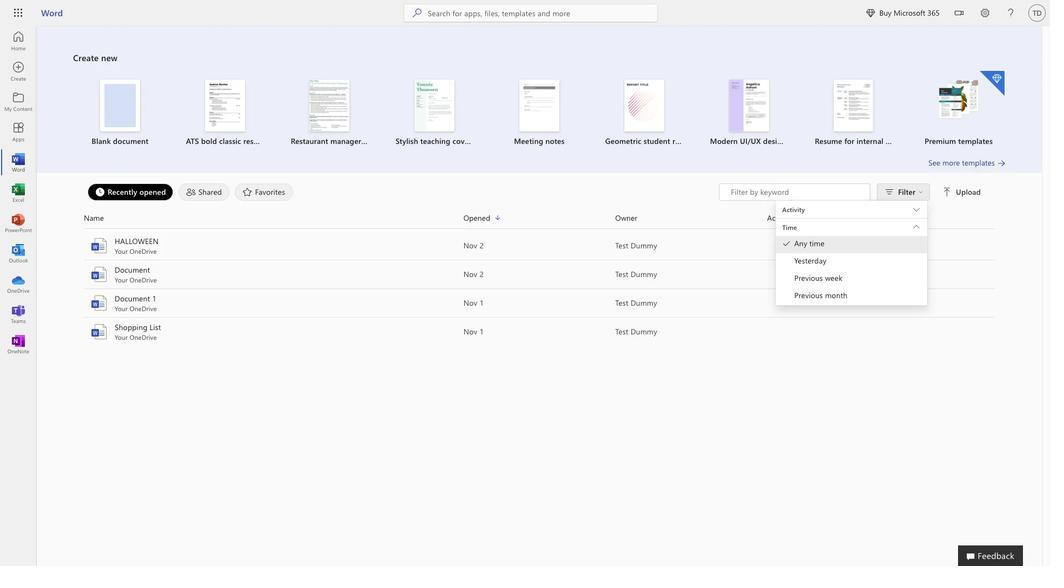 Task type: vqa. For each thing, say whether or not it's contained in the screenshot.
ONEDRIVE image
yes



Task type: describe. For each thing, give the bounding box(es) containing it.
ui/ux
[[740, 136, 761, 146]]

meeting notes
[[514, 136, 565, 146]]

opened button
[[464, 212, 616, 224]]

shared tab
[[176, 184, 232, 201]]

2 cover from the left
[[796, 136, 815, 146]]

dummy for halloween
[[631, 240, 658, 251]]

nov 2 for halloween
[[464, 240, 484, 251]]

owner
[[616, 212, 638, 223]]

word banner
[[0, 0, 1051, 28]]

recently opened tab
[[85, 184, 176, 201]]

document your onedrive
[[115, 265, 157, 284]]

geometric
[[606, 136, 642, 146]]

favorites tab
[[232, 184, 296, 201]]

premium templates image
[[939, 80, 979, 120]]

upload
[[957, 187, 981, 197]]

excel image
[[13, 187, 24, 198]]

test dummy for document 1
[[616, 298, 658, 308]]

shared
[[199, 186, 222, 197]]

ats bold classic resume image
[[205, 80, 245, 132]]

1 inside document 1 your onedrive
[[152, 293, 156, 304]]

resume for internal company transfer element
[[809, 80, 948, 147]]

ats bold classic resume
[[186, 136, 269, 146]]

nov 1 for document 1
[[464, 298, 484, 308]]

owner button
[[616, 212, 768, 224]]

geometric student report
[[606, 136, 695, 146]]

blank document
[[92, 136, 149, 146]]

1 for list
[[480, 326, 484, 337]]

2 for document
[[480, 269, 484, 279]]

filter 
[[899, 187, 924, 197]]

outlook image
[[13, 248, 24, 259]]

restaurant manager resume
[[291, 136, 389, 146]]

nov for document
[[464, 269, 478, 279]]

stylish
[[396, 136, 418, 146]]

see
[[929, 158, 941, 168]]

2 resume from the left
[[364, 136, 389, 146]]

create image
[[13, 66, 24, 77]]

test for shopping list
[[616, 326, 629, 337]]

shared element
[[179, 184, 230, 201]]

ats bold classic resume element
[[179, 80, 271, 147]]

buy
[[880, 8, 892, 18]]

dummy for shopping list
[[631, 326, 658, 337]]

feedback button
[[959, 546, 1024, 566]]

shopping list your onedrive
[[115, 322, 161, 342]]

name button
[[84, 212, 464, 224]]

favorites element
[[235, 184, 293, 201]]

test dummy for halloween
[[616, 240, 658, 251]]

stylish teaching cover letter element
[[389, 80, 493, 147]]

list inside create new main content
[[73, 70, 1006, 158]]

premium
[[925, 136, 957, 146]]

bold
[[201, 136, 217, 146]]

modern
[[711, 136, 738, 146]]

2 menu from the top
[[776, 219, 928, 306]]

word image
[[13, 157, 24, 168]]

Search box. Suggestions appear as you type. search field
[[428, 4, 658, 22]]

favorites
[[255, 186, 285, 197]]

 button
[[947, 0, 973, 28]]

document 1 your onedrive
[[115, 293, 157, 313]]

td
[[1033, 9, 1042, 17]]

geometric student report image
[[625, 80, 665, 132]]

premium templates
[[925, 136, 993, 146]]

opened
[[464, 212, 491, 223]]

halloween
[[115, 236, 159, 246]]

classic
[[219, 136, 241, 146]]

week
[[826, 273, 843, 283]]

see more templates button
[[929, 158, 1006, 168]]

word image for document
[[90, 266, 108, 283]]

teams image
[[13, 309, 24, 319]]


[[944, 188, 952, 197]]

company
[[886, 136, 918, 146]]

any
[[795, 238, 808, 248]]

student
[[644, 136, 671, 146]]

list
[[150, 322, 161, 332]]

month
[[826, 290, 848, 300]]

onedrive inside 'shopping list your onedrive'
[[130, 333, 157, 342]]

microsoft
[[894, 8, 926, 18]]

activity, column 4 of 4 column header
[[768, 212, 996, 224]]

geometric student report element
[[599, 80, 695, 147]]

your inside halloween your onedrive
[[115, 247, 128, 256]]

displaying 4 out of 9 files. status
[[720, 184, 984, 306]]

recently
[[108, 186, 137, 197]]

new
[[101, 52, 118, 63]]

designer
[[764, 136, 794, 146]]

test for document
[[616, 269, 629, 279]]

word
[[41, 7, 63, 18]]


[[867, 9, 876, 17]]

create new main content
[[37, 26, 1043, 346]]

document for your
[[115, 265, 150, 275]]

nov for document 1
[[464, 298, 478, 308]]

3 menu from the top
[[776, 236, 928, 305]]

time
[[810, 238, 825, 248]]

manager
[[331, 136, 362, 146]]

powerpoint image
[[13, 218, 24, 228]]

word image for shopping list
[[90, 323, 108, 341]]

1 letter from the left
[[474, 136, 493, 146]]

onedrive inside document 1 your onedrive
[[130, 304, 157, 313]]

my content image
[[13, 96, 24, 107]]

Filter by keyword text field
[[730, 187, 865, 198]]



Task type: locate. For each thing, give the bounding box(es) containing it.
create
[[73, 52, 99, 63]]

see more templates
[[929, 158, 996, 168]]

modern ui/ux designer cover letter
[[711, 136, 836, 146]]

onenote image
[[13, 339, 24, 350]]

test dummy
[[616, 240, 658, 251], [616, 269, 658, 279], [616, 298, 658, 308], [616, 326, 658, 337]]

templates
[[959, 136, 993, 146], [963, 158, 996, 168]]

tab list containing recently opened
[[85, 184, 720, 201]]

2 document from the top
[[115, 293, 150, 304]]

3 your from the top
[[115, 304, 128, 313]]

2 onedrive from the top
[[130, 276, 157, 284]]

word image left document 1 your onedrive
[[90, 294, 108, 312]]

document down halloween your onedrive
[[115, 265, 150, 275]]

nov for shopping list
[[464, 326, 478, 337]]

meeting notes image
[[520, 80, 560, 132]]

cover right teaching
[[453, 136, 472, 146]]


[[919, 190, 924, 194]]

transfer
[[920, 136, 948, 146]]

1 horizontal spatial resume
[[364, 136, 389, 146]]

4 onedrive from the top
[[130, 333, 157, 342]]

4 test from the top
[[616, 326, 629, 337]]

name shopping list cell
[[84, 322, 464, 342]]

2 for halloween
[[480, 240, 484, 251]]

1 document from the top
[[115, 265, 150, 275]]

document down document your onedrive
[[115, 293, 150, 304]]

navigation
[[0, 26, 37, 359]]

 any time
[[783, 238, 825, 248]]

document inside document your onedrive
[[115, 265, 150, 275]]

0 horizontal spatial letter
[[474, 136, 493, 146]]

templates inside button
[[963, 158, 996, 168]]

onedrive down list
[[130, 333, 157, 342]]

word image for document 1
[[90, 294, 108, 312]]

3 onedrive from the top
[[130, 304, 157, 313]]

1 vertical spatial 2
[[480, 269, 484, 279]]

previous week
[[795, 273, 843, 283]]

2 test dummy from the top
[[616, 269, 658, 279]]

 upload
[[944, 187, 981, 197]]

create new
[[73, 52, 118, 63]]

2 test from the top
[[616, 269, 629, 279]]

word image inside name document 1 cell
[[90, 294, 108, 312]]

your down shopping
[[115, 333, 128, 342]]

2 letter from the left
[[817, 136, 836, 146]]

recently opened element
[[88, 184, 173, 201]]

row
[[84, 212, 996, 229]]

4 test dummy from the top
[[616, 326, 658, 337]]

test for document 1
[[616, 298, 629, 308]]


[[783, 239, 792, 248]]

nov 2 for document
[[464, 269, 484, 279]]

blank
[[92, 136, 111, 146]]

meeting
[[514, 136, 544, 146]]

word image inside name shopping list cell
[[90, 323, 108, 341]]

activity up the time
[[768, 212, 793, 223]]

shopping
[[115, 322, 148, 332]]

dummy
[[631, 240, 658, 251], [631, 269, 658, 279], [631, 298, 658, 308], [631, 326, 658, 337]]

test for halloween
[[616, 240, 629, 251]]

0 horizontal spatial resume
[[243, 136, 269, 146]]

menu
[[776, 200, 928, 201], [776, 219, 928, 306], [776, 236, 928, 305]]

name halloween cell
[[84, 236, 464, 256]]

word image down name
[[90, 237, 108, 254]]

your up document 1 your onedrive
[[115, 276, 128, 284]]

blank document element
[[74, 80, 166, 147]]

previous down yesterday on the right top
[[795, 273, 823, 283]]

1
[[152, 293, 156, 304], [480, 298, 484, 308], [480, 326, 484, 337]]

onedrive inside document your onedrive
[[130, 276, 157, 284]]

halloween your onedrive
[[115, 236, 159, 256]]

1 for 1
[[480, 298, 484, 308]]

1 dummy from the top
[[631, 240, 658, 251]]

1 vertical spatial document
[[115, 293, 150, 304]]

resume
[[243, 136, 269, 146], [364, 136, 389, 146]]

3 nov from the top
[[464, 298, 478, 308]]

3 test dummy from the top
[[616, 298, 658, 308]]

cover left resume
[[796, 136, 815, 146]]

resume for internal company transfer
[[815, 136, 948, 146]]

2 2 from the top
[[480, 269, 484, 279]]

4 nov from the top
[[464, 326, 478, 337]]

word image for halloween
[[90, 237, 108, 254]]

1 word image from the top
[[90, 237, 108, 254]]

previous for previous week
[[795, 273, 823, 283]]

yesterday
[[795, 256, 827, 266]]

home image
[[13, 36, 24, 47]]

1 vertical spatial templates
[[963, 158, 996, 168]]

4 dummy from the top
[[631, 326, 658, 337]]

activity inside displaying 4 out of 9 files. status
[[783, 205, 805, 214]]

resume right classic
[[243, 136, 269, 146]]

name
[[84, 212, 104, 223]]

your inside document 1 your onedrive
[[115, 304, 128, 313]]

word image left shopping
[[90, 323, 108, 341]]

activity down filter by keyword text box
[[783, 205, 805, 214]]

td button
[[1025, 0, 1051, 26]]

your inside document your onedrive
[[115, 276, 128, 284]]

restaurant
[[291, 136, 328, 146]]

name document 1 cell
[[84, 293, 464, 313]]

stylish teaching cover letter image
[[415, 80, 455, 132]]

365
[[928, 8, 940, 18]]

dummy for document 1
[[631, 298, 658, 308]]

previous for previous month
[[795, 290, 823, 300]]

test dummy for document
[[616, 269, 658, 279]]

activity inside column header
[[768, 212, 793, 223]]

templates up see more templates button
[[959, 136, 993, 146]]

nov 2
[[464, 240, 484, 251], [464, 269, 484, 279]]

0 vertical spatial nov 1
[[464, 298, 484, 308]]

onedrive image
[[13, 278, 24, 289]]

1 horizontal spatial letter
[[817, 136, 836, 146]]

onedrive
[[130, 247, 157, 256], [130, 276, 157, 284], [130, 304, 157, 313], [130, 333, 157, 342]]

row containing name
[[84, 212, 996, 229]]

notes
[[546, 136, 565, 146]]

time
[[783, 223, 798, 232]]

1 test dummy from the top
[[616, 240, 658, 251]]

1 horizontal spatial cover
[[796, 136, 815, 146]]

3 test from the top
[[616, 298, 629, 308]]

word image inside name document cell
[[90, 266, 108, 283]]

None search field
[[404, 4, 658, 22]]

templates right more at top
[[963, 158, 996, 168]]

3 dummy from the top
[[631, 298, 658, 308]]

apps image
[[13, 127, 24, 138]]

1 nov from the top
[[464, 240, 478, 251]]

dummy for document
[[631, 269, 658, 279]]

name document cell
[[84, 265, 464, 284]]

0 vertical spatial previous
[[795, 273, 823, 283]]

resume for internal company transfer image
[[834, 80, 874, 132]]

resume right manager
[[364, 136, 389, 146]]

document for 1
[[115, 293, 150, 304]]

1 onedrive from the top
[[130, 247, 157, 256]]

2 dummy from the top
[[631, 269, 658, 279]]

document
[[113, 136, 149, 146]]

1 nov 1 from the top
[[464, 298, 484, 308]]

letter
[[474, 136, 493, 146], [817, 136, 836, 146]]

0 vertical spatial document
[[115, 265, 150, 275]]

restaurant manager resume image
[[310, 80, 350, 132]]

nov for halloween
[[464, 240, 478, 251]]

internal
[[857, 136, 884, 146]]

 buy microsoft 365
[[867, 8, 940, 18]]

list
[[73, 70, 1006, 158]]

3 word image from the top
[[90, 294, 108, 312]]

document inside document 1 your onedrive
[[115, 293, 150, 304]]

more
[[943, 158, 961, 168]]

1 nov 2 from the top
[[464, 240, 484, 251]]

meeting notes element
[[494, 80, 586, 147]]

your
[[115, 247, 128, 256], [115, 276, 128, 284], [115, 304, 128, 313], [115, 333, 128, 342]]

previous month
[[795, 290, 848, 300]]

letter left meeting
[[474, 136, 493, 146]]

tab list inside create new main content
[[85, 184, 720, 201]]

word image left document your onedrive
[[90, 266, 108, 283]]

document
[[115, 265, 150, 275], [115, 293, 150, 304]]

nov 1
[[464, 298, 484, 308], [464, 326, 484, 337]]

row inside create new main content
[[84, 212, 996, 229]]

2
[[480, 240, 484, 251], [480, 269, 484, 279]]

opened
[[140, 186, 166, 197]]

word image
[[90, 237, 108, 254], [90, 266, 108, 283], [90, 294, 108, 312], [90, 323, 108, 341]]

onedrive down halloween at the left top of page
[[130, 247, 157, 256]]

templates inside list
[[959, 136, 993, 146]]

previous
[[795, 273, 823, 283], [795, 290, 823, 300]]

1 your from the top
[[115, 247, 128, 256]]

for
[[845, 136, 855, 146]]

onedrive up list
[[130, 304, 157, 313]]

test dummy for shopping list
[[616, 326, 658, 337]]

2 previous from the top
[[795, 290, 823, 300]]

2 nov 2 from the top
[[464, 269, 484, 279]]

test
[[616, 240, 629, 251], [616, 269, 629, 279], [616, 298, 629, 308], [616, 326, 629, 337]]

activity
[[783, 205, 805, 214], [768, 212, 793, 223]]

onedrive up document 1 your onedrive
[[130, 276, 157, 284]]

list containing blank document
[[73, 70, 1006, 158]]

modern ui/ux designer cover letter image
[[730, 80, 770, 132]]

stylish teaching cover letter
[[396, 136, 493, 146]]

tab list
[[85, 184, 720, 201]]

0 horizontal spatial cover
[[453, 136, 472, 146]]

your up shopping
[[115, 304, 128, 313]]

1 vertical spatial nov 2
[[464, 269, 484, 279]]

1 2 from the top
[[480, 240, 484, 251]]

0 vertical spatial 2
[[480, 240, 484, 251]]

1 resume from the left
[[243, 136, 269, 146]]

1 cover from the left
[[453, 136, 472, 146]]

previous down previous week
[[795, 290, 823, 300]]

restaurant manager resume element
[[284, 80, 389, 147]]

onedrive inside halloween your onedrive
[[130, 247, 157, 256]]

nov
[[464, 240, 478, 251], [464, 269, 478, 279], [464, 298, 478, 308], [464, 326, 478, 337]]

nov 1 for shopping list
[[464, 326, 484, 337]]

2 nov 1 from the top
[[464, 326, 484, 337]]

1 vertical spatial previous
[[795, 290, 823, 300]]

premium templates element
[[913, 71, 1005, 147]]

0 vertical spatial nov 2
[[464, 240, 484, 251]]

2 word image from the top
[[90, 266, 108, 283]]

2 nov from the top
[[464, 269, 478, 279]]

resume
[[815, 136, 843, 146]]

premium templates diamond image
[[980, 71, 1005, 96]]

4 word image from the top
[[90, 323, 108, 341]]

ats
[[186, 136, 199, 146]]

teaching
[[421, 136, 451, 146]]

your inside 'shopping list your onedrive'
[[115, 333, 128, 342]]

1 vertical spatial nov 1
[[464, 326, 484, 337]]

feedback
[[978, 550, 1015, 561]]

0 vertical spatial templates
[[959, 136, 993, 146]]

filter
[[899, 187, 916, 197]]

recently opened
[[108, 186, 166, 197]]

report
[[673, 136, 695, 146]]

modern ui/ux designer cover letter element
[[704, 80, 836, 147]]

your down halloween at the left top of page
[[115, 247, 128, 256]]

word image inside name halloween cell
[[90, 237, 108, 254]]

2 your from the top
[[115, 276, 128, 284]]

1 menu from the top
[[776, 200, 928, 201]]

cover
[[453, 136, 472, 146], [796, 136, 815, 146]]


[[955, 9, 964, 17]]

letter left 'for' at top
[[817, 136, 836, 146]]

4 your from the top
[[115, 333, 128, 342]]

any time checkbox item
[[776, 236, 928, 253]]

1 previous from the top
[[795, 273, 823, 283]]

1 test from the top
[[616, 240, 629, 251]]



